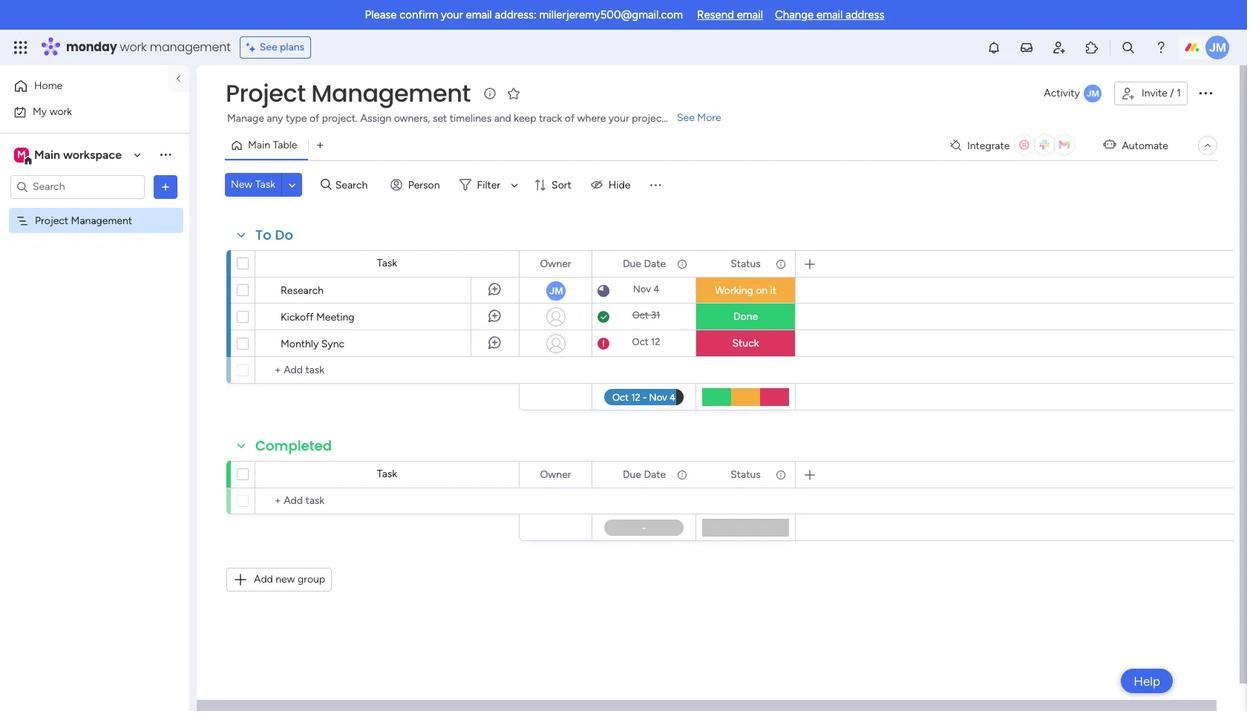 Task type: locate. For each thing, give the bounding box(es) containing it.
0 vertical spatial column information image
[[775, 258, 787, 270]]

Project Management field
[[222, 76, 474, 110]]

work right monday
[[120, 39, 147, 56]]

1 vertical spatial oct
[[632, 336, 649, 348]]

0 horizontal spatial see
[[260, 41, 277, 53]]

email left address:
[[466, 8, 492, 22]]

notifications image
[[987, 40, 1002, 55]]

due
[[623, 257, 642, 270], [623, 468, 642, 481]]

1 vertical spatial management
[[71, 214, 132, 227]]

2 due date field from the top
[[619, 467, 670, 483]]

0 vertical spatial project
[[226, 76, 306, 110]]

table
[[273, 139, 297, 152]]

project management
[[226, 76, 471, 110], [35, 214, 132, 227]]

working on it
[[715, 284, 777, 297]]

task inside button
[[255, 178, 276, 191]]

monday
[[66, 39, 117, 56]]

+ Add task text field
[[263, 362, 512, 380], [263, 492, 512, 510]]

0 vertical spatial owner
[[540, 257, 572, 270]]

your right confirm
[[441, 8, 463, 22]]

2 horizontal spatial email
[[817, 8, 843, 22]]

2 due date from the top
[[623, 468, 666, 481]]

main right workspace icon
[[34, 147, 60, 162]]

see inside button
[[260, 41, 277, 53]]

1 vertical spatial due date
[[623, 468, 666, 481]]

status field for to do
[[727, 256, 765, 272]]

see left more
[[677, 111, 695, 124]]

1 vertical spatial project
[[35, 214, 68, 227]]

owners,
[[394, 112, 430, 125]]

owner for 1st the owner field from the top
[[540, 257, 572, 270]]

email right the resend
[[737, 8, 764, 22]]

0 horizontal spatial project management
[[35, 214, 132, 227]]

2 owner from the top
[[540, 468, 572, 481]]

monthly
[[281, 338, 319, 351]]

1 status from the top
[[731, 257, 761, 270]]

1 status field from the top
[[727, 256, 765, 272]]

main for main table
[[248, 139, 270, 152]]

oct 12
[[632, 336, 661, 348]]

my
[[33, 105, 47, 118]]

of right type
[[310, 112, 320, 125]]

any
[[267, 112, 283, 125]]

2 owner field from the top
[[537, 467, 575, 483]]

options image right 1
[[1197, 84, 1215, 102]]

more
[[698, 111, 722, 124]]

1 horizontal spatial project management
[[226, 76, 471, 110]]

2 of from the left
[[565, 112, 575, 125]]

Due Date field
[[619, 256, 670, 272], [619, 467, 670, 483]]

main
[[248, 139, 270, 152], [34, 147, 60, 162]]

1 of from the left
[[310, 112, 320, 125]]

oct left 31
[[633, 310, 649, 321]]

0 horizontal spatial your
[[441, 8, 463, 22]]

kickoff
[[281, 311, 314, 324]]

stands.
[[668, 112, 701, 125]]

invite
[[1142, 87, 1168, 100]]

where
[[578, 112, 606, 125]]

main for main workspace
[[34, 147, 60, 162]]

1 vertical spatial status
[[731, 468, 761, 481]]

v2 done deadline image
[[598, 310, 610, 324]]

2 column information image from the top
[[775, 469, 787, 481]]

0 horizontal spatial work
[[50, 105, 72, 118]]

management
[[150, 39, 231, 56]]

project
[[226, 76, 306, 110], [35, 214, 68, 227]]

person button
[[385, 173, 449, 197]]

help image
[[1154, 40, 1169, 55]]

1 vertical spatial + add task text field
[[263, 492, 512, 510]]

0 vertical spatial task
[[255, 178, 276, 191]]

1 horizontal spatial work
[[120, 39, 147, 56]]

v2 overdue deadline image
[[598, 337, 610, 351]]

Search field
[[332, 175, 376, 195]]

workspace options image
[[158, 147, 173, 162]]

0 horizontal spatial main
[[34, 147, 60, 162]]

1 column information image from the top
[[775, 258, 787, 270]]

0 vertical spatial project management
[[226, 76, 471, 110]]

of right 'track'
[[565, 112, 575, 125]]

1 vertical spatial options image
[[158, 179, 173, 194]]

work inside button
[[50, 105, 72, 118]]

1 vertical spatial due
[[623, 468, 642, 481]]

1 horizontal spatial your
[[609, 112, 630, 125]]

1 horizontal spatial of
[[565, 112, 575, 125]]

workspace selection element
[[14, 146, 124, 165]]

main workspace
[[34, 147, 122, 162]]

1 due from the top
[[623, 257, 642, 270]]

work right my on the left of page
[[50, 105, 72, 118]]

m
[[17, 148, 26, 161]]

address:
[[495, 8, 537, 22]]

main left table
[[248, 139, 270, 152]]

management inside list box
[[71, 214, 132, 227]]

resend email
[[697, 8, 764, 22]]

Search in workspace field
[[31, 178, 124, 195]]

2 column information image from the top
[[677, 469, 688, 481]]

1 vertical spatial project management
[[35, 214, 132, 227]]

management up assign
[[311, 76, 471, 110]]

task
[[255, 178, 276, 191], [377, 257, 397, 270], [377, 468, 397, 481]]

see
[[260, 41, 277, 53], [677, 111, 695, 124]]

status for completed
[[731, 468, 761, 481]]

collapse board header image
[[1202, 140, 1214, 152]]

project management inside project management list box
[[35, 214, 132, 227]]

1 owner from the top
[[540, 257, 572, 270]]

column information image
[[775, 258, 787, 270], [775, 469, 787, 481]]

see more link
[[676, 111, 723, 126]]

email
[[466, 8, 492, 22], [737, 8, 764, 22], [817, 8, 843, 22]]

main inside button
[[248, 139, 270, 152]]

task for to do
[[377, 257, 397, 270]]

work
[[120, 39, 147, 56], [50, 105, 72, 118]]

select product image
[[13, 40, 28, 55]]

project management up project.
[[226, 76, 471, 110]]

1 vertical spatial work
[[50, 105, 72, 118]]

resend email link
[[697, 8, 764, 22]]

menu image
[[649, 178, 664, 192]]

0 vertical spatial + add task text field
[[263, 362, 512, 380]]

0 vertical spatial work
[[120, 39, 147, 56]]

2 oct from the top
[[632, 336, 649, 348]]

options image down workspace options "icon"
[[158, 179, 173, 194]]

0 vertical spatial due date field
[[619, 256, 670, 272]]

2 vertical spatial task
[[377, 468, 397, 481]]

main inside workspace selection element
[[34, 147, 60, 162]]

dapulse integrations image
[[951, 140, 962, 151]]

due date
[[623, 257, 666, 270], [623, 468, 666, 481]]

task for completed
[[377, 468, 397, 481]]

meeting
[[316, 311, 355, 324]]

to
[[255, 226, 272, 244]]

Status field
[[727, 256, 765, 272], [727, 467, 765, 483]]

2 date from the top
[[644, 468, 666, 481]]

2 status from the top
[[731, 468, 761, 481]]

1 vertical spatial owner
[[540, 468, 572, 481]]

activity
[[1044, 87, 1081, 100]]

on
[[756, 284, 768, 297]]

1 oct from the top
[[633, 310, 649, 321]]

email right change
[[817, 8, 843, 22]]

apps image
[[1085, 40, 1100, 55]]

/
[[1171, 87, 1175, 100]]

work for my
[[50, 105, 72, 118]]

1 horizontal spatial management
[[311, 76, 471, 110]]

change email address
[[775, 8, 885, 22]]

monthly sync
[[281, 338, 345, 351]]

0 horizontal spatial of
[[310, 112, 320, 125]]

0 vertical spatial options image
[[1197, 84, 1215, 102]]

see more
[[677, 111, 722, 124]]

1 vertical spatial see
[[677, 111, 695, 124]]

see plans button
[[240, 36, 311, 59]]

1 horizontal spatial main
[[248, 139, 270, 152]]

2 email from the left
[[737, 8, 764, 22]]

1 vertical spatial due date field
[[619, 467, 670, 483]]

project down search in workspace field
[[35, 214, 68, 227]]

0 horizontal spatial project
[[35, 214, 68, 227]]

1 vertical spatial date
[[644, 468, 666, 481]]

project management down search in workspace field
[[35, 214, 132, 227]]

date
[[644, 257, 666, 270], [644, 468, 666, 481]]

0 horizontal spatial email
[[466, 8, 492, 22]]

nov
[[633, 284, 651, 295]]

1 horizontal spatial see
[[677, 111, 695, 124]]

3 email from the left
[[817, 8, 843, 22]]

oct
[[633, 310, 649, 321], [632, 336, 649, 348]]

0 vertical spatial owner field
[[537, 256, 575, 272]]

and
[[494, 112, 512, 125]]

1 due date field from the top
[[619, 256, 670, 272]]

options image
[[1197, 84, 1215, 102], [158, 179, 173, 194]]

1 vertical spatial status field
[[727, 467, 765, 483]]

2 due from the top
[[623, 468, 642, 481]]

confirm
[[400, 8, 438, 22]]

0 vertical spatial oct
[[633, 310, 649, 321]]

1 vertical spatial owner field
[[537, 467, 575, 483]]

0 vertical spatial see
[[260, 41, 277, 53]]

0 horizontal spatial management
[[71, 214, 132, 227]]

0 vertical spatial due
[[623, 257, 642, 270]]

project up any
[[226, 76, 306, 110]]

1 vertical spatial column information image
[[775, 469, 787, 481]]

project management list box
[[0, 205, 189, 434]]

main table
[[248, 139, 297, 152]]

automate
[[1123, 139, 1169, 152]]

status
[[731, 257, 761, 270], [731, 468, 761, 481]]

oct left 12
[[632, 336, 649, 348]]

1 vertical spatial task
[[377, 257, 397, 270]]

due for 2nd column information image from the bottom's due date field
[[623, 257, 642, 270]]

0 vertical spatial status field
[[727, 256, 765, 272]]

column information image
[[677, 258, 688, 270], [677, 469, 688, 481]]

search everything image
[[1121, 40, 1136, 55]]

research
[[281, 284, 324, 297]]

oct for oct 31
[[633, 310, 649, 321]]

31
[[651, 310, 661, 321]]

Owner field
[[537, 256, 575, 272], [537, 467, 575, 483]]

change email address link
[[775, 8, 885, 22]]

due for due date field associated with second column information image from the top of the page
[[623, 468, 642, 481]]

see left plans
[[260, 41, 277, 53]]

oct 31
[[633, 310, 661, 321]]

1 date from the top
[[644, 257, 666, 270]]

plans
[[280, 41, 305, 53]]

your right "where"
[[609, 112, 630, 125]]

invite / 1 button
[[1115, 82, 1188, 105]]

new
[[276, 573, 295, 586]]

1 horizontal spatial project
[[226, 76, 306, 110]]

0 vertical spatial column information image
[[677, 258, 688, 270]]

filter button
[[453, 173, 524, 197]]

0 vertical spatial due date
[[623, 257, 666, 270]]

2 status field from the top
[[727, 467, 765, 483]]

1 horizontal spatial email
[[737, 8, 764, 22]]

1 vertical spatial column information image
[[677, 469, 688, 481]]

0 vertical spatial status
[[731, 257, 761, 270]]

option
[[0, 207, 189, 210]]

1 owner field from the top
[[537, 256, 575, 272]]

see inside "see more" link
[[677, 111, 695, 124]]

management down search in workspace field
[[71, 214, 132, 227]]

0 vertical spatial date
[[644, 257, 666, 270]]

4
[[654, 284, 660, 295]]

workspace image
[[14, 147, 29, 163]]

owner for first the owner field from the bottom of the page
[[540, 468, 572, 481]]



Task type: vqa. For each thing, say whether or not it's contained in the screenshot.
the Assign
yes



Task type: describe. For each thing, give the bounding box(es) containing it.
see for see plans
[[260, 41, 277, 53]]

add to favorites image
[[506, 86, 521, 101]]

0 horizontal spatial options image
[[158, 179, 173, 194]]

1 horizontal spatial options image
[[1197, 84, 1215, 102]]

column information image for to do
[[775, 258, 787, 270]]

new task
[[231, 178, 276, 191]]

email for change email address
[[817, 8, 843, 22]]

group
[[298, 573, 325, 586]]

integrate
[[968, 139, 1010, 152]]

0 vertical spatial your
[[441, 8, 463, 22]]

my work
[[33, 105, 72, 118]]

manage any type of project. assign owners, set timelines and keep track of where your project stands.
[[227, 112, 701, 125]]

date for 2nd column information image from the bottom
[[644, 257, 666, 270]]

keep
[[514, 112, 537, 125]]

add
[[254, 573, 273, 586]]

1 vertical spatial your
[[609, 112, 630, 125]]

kickoff meeting
[[281, 311, 355, 324]]

sort
[[552, 179, 572, 191]]

manage
[[227, 112, 264, 125]]

set
[[433, 112, 447, 125]]

date for second column information image from the top of the page
[[644, 468, 666, 481]]

Completed field
[[252, 437, 336, 456]]

person
[[408, 179, 440, 191]]

see plans
[[260, 41, 305, 53]]

1 email from the left
[[466, 8, 492, 22]]

new
[[231, 178, 253, 191]]

monday work management
[[66, 39, 231, 56]]

my work button
[[9, 100, 160, 124]]

it
[[771, 284, 777, 297]]

do
[[275, 226, 293, 244]]

filter
[[477, 179, 501, 191]]

oct for oct 12
[[632, 336, 649, 348]]

inbox image
[[1020, 40, 1035, 55]]

status field for completed
[[727, 467, 765, 483]]

timelines
[[450, 112, 492, 125]]

resend
[[697, 8, 734, 22]]

stuck
[[733, 337, 759, 350]]

v2 search image
[[321, 177, 332, 193]]

to do
[[255, 226, 293, 244]]

workspace
[[63, 147, 122, 162]]

home
[[34, 79, 63, 92]]

1 due date from the top
[[623, 257, 666, 270]]

assign
[[361, 112, 392, 125]]

add view image
[[317, 140, 323, 151]]

add new group
[[254, 573, 325, 586]]

invite members image
[[1052, 40, 1067, 55]]

due date field for 2nd column information image from the bottom
[[619, 256, 670, 272]]

autopilot image
[[1104, 135, 1117, 154]]

type
[[286, 112, 307, 125]]

help
[[1134, 674, 1161, 689]]

hide button
[[585, 173, 640, 197]]

To Do field
[[252, 226, 297, 245]]

project inside list box
[[35, 214, 68, 227]]

main table button
[[225, 134, 309, 157]]

nov 4
[[633, 284, 660, 295]]

done
[[734, 310, 758, 323]]

completed
[[255, 437, 332, 455]]

project.
[[322, 112, 358, 125]]

email for resend email
[[737, 8, 764, 22]]

jeremy miller image
[[1206, 36, 1230, 59]]

status for to do
[[731, 257, 761, 270]]

please confirm your email address: millerjeremy500@gmail.com
[[365, 8, 683, 22]]

2 + add task text field from the top
[[263, 492, 512, 510]]

1 + add task text field from the top
[[263, 362, 512, 380]]

1 column information image from the top
[[677, 258, 688, 270]]

address
[[846, 8, 885, 22]]

help button
[[1122, 669, 1173, 694]]

invite / 1
[[1142, 87, 1182, 100]]

project
[[632, 112, 666, 125]]

millerjeremy500@gmail.com
[[540, 8, 683, 22]]

working
[[715, 284, 754, 297]]

sync
[[321, 338, 345, 351]]

please
[[365, 8, 397, 22]]

home button
[[9, 74, 160, 98]]

angle down image
[[289, 179, 296, 191]]

1
[[1177, 87, 1182, 100]]

new task button
[[225, 173, 282, 197]]

arrow down image
[[506, 176, 524, 194]]

change
[[775, 8, 814, 22]]

add new group button
[[227, 568, 332, 592]]

sort button
[[528, 173, 581, 197]]

0 vertical spatial management
[[311, 76, 471, 110]]

activity button
[[1038, 82, 1109, 105]]

hide
[[609, 179, 631, 191]]

track
[[539, 112, 563, 125]]

see for see more
[[677, 111, 695, 124]]

due date field for second column information image from the top of the page
[[619, 467, 670, 483]]

column information image for completed
[[775, 469, 787, 481]]

show board description image
[[481, 86, 499, 101]]

work for monday
[[120, 39, 147, 56]]

12
[[651, 336, 661, 348]]



